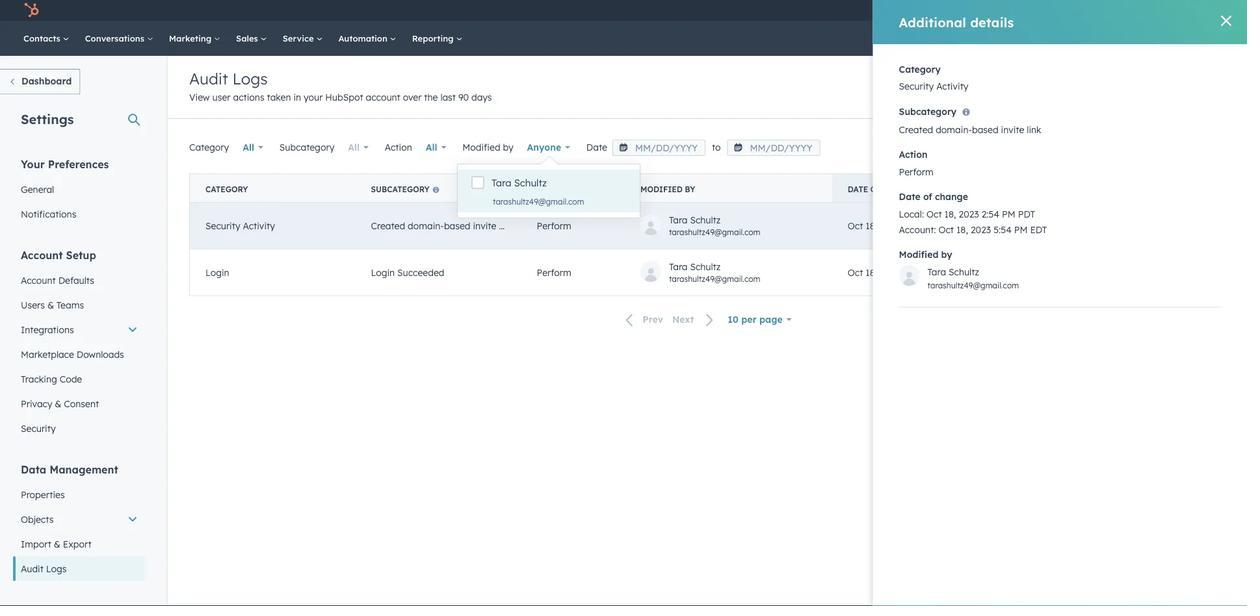 Task type: vqa. For each thing, say whether or not it's contained in the screenshot.
MINUTES to the middle
no



Task type: describe. For each thing, give the bounding box(es) containing it.
10 per page
[[728, 314, 783, 326]]

user
[[212, 92, 231, 103]]

objects button
[[13, 508, 146, 532]]

oct right the local:
[[927, 208, 942, 220]]

pdt
[[1018, 208, 1035, 220]]

1 horizontal spatial modified
[[641, 185, 683, 194]]

tara schultz tarashultz49@gmail.com for oct 18, 2023 5:31 pm edt
[[669, 261, 761, 284]]

account
[[366, 92, 401, 103]]

settings image
[[1077, 6, 1088, 18]]

logs for audit logs
[[46, 564, 67, 575]]

your
[[304, 92, 323, 103]]

apoptosis
[[1140, 5, 1180, 16]]

10
[[728, 314, 739, 326]]

taken
[[267, 92, 291, 103]]

audit logs
[[21, 564, 67, 575]]

2 vertical spatial by
[[941, 249, 952, 260]]

activity inside category security activity
[[937, 81, 969, 92]]

tara inside list box
[[492, 177, 512, 189]]

marketing
[[169, 33, 214, 44]]

code
[[60, 374, 82, 385]]

to
[[712, 142, 721, 153]]

tara schultz list box
[[458, 165, 640, 218]]

hubspot
[[325, 92, 363, 103]]

1 vertical spatial domain-
[[408, 220, 444, 232]]

security link
[[13, 417, 146, 441]]

2 horizontal spatial subcategory
[[899, 106, 957, 117]]

1 vertical spatial by
[[685, 185, 696, 194]]

0 horizontal spatial modified
[[463, 142, 501, 153]]

contacts link
[[16, 21, 77, 56]]

18, down date of change button on the right of the page
[[945, 208, 956, 220]]

days
[[472, 92, 492, 103]]

edt inside date of change local: oct 18, 2023 2:54 pm pdt account: oct 18, 2023 5:54 pm edt
[[1031, 224, 1047, 235]]

account defaults link
[[13, 268, 146, 293]]

oct 18, 2023 5:31 pm edt
[[848, 267, 955, 279]]

of for date of change local: oct 18, 2023 2:54 pm pdt account: oct 18, 2023 5:54 pm edt
[[923, 191, 933, 203]]

local:
[[899, 208, 924, 220]]

all for category
[[243, 142, 254, 153]]

privacy
[[21, 398, 52, 410]]

last
[[441, 92, 456, 103]]

settings
[[21, 111, 74, 127]]

sales link
[[228, 21, 275, 56]]

1 horizontal spatial action
[[537, 185, 569, 194]]

1 horizontal spatial created
[[899, 124, 933, 135]]

date of change
[[848, 185, 918, 194]]

oct right account:
[[939, 224, 954, 235]]

conversations link
[[77, 21, 161, 56]]

prev
[[643, 314, 663, 326]]

over
[[403, 92, 422, 103]]

2 vertical spatial modified
[[899, 249, 939, 260]]

consent
[[64, 398, 99, 410]]

sales
[[236, 33, 261, 44]]

login succeeded
[[371, 267, 445, 279]]

Search HubSpot search field
[[1065, 27, 1224, 49]]

conversations
[[85, 33, 147, 44]]

18, right account:
[[957, 224, 968, 235]]

account setup element
[[13, 248, 146, 441]]

search image
[[1218, 33, 1229, 44]]

notifications button
[[1096, 0, 1118, 21]]

5:54 inside date of change local: oct 18, 2023 2:54 pm pdt account: oct 18, 2023 5:54 pm edt
[[994, 224, 1012, 235]]

tracking code link
[[13, 367, 146, 392]]

hubspot image
[[23, 3, 39, 18]]

90
[[458, 92, 469, 103]]

edt for oct 18, 2023 5:54 pm edt
[[940, 220, 957, 232]]

export
[[63, 539, 91, 550]]

0 vertical spatial invite
[[1001, 124, 1025, 135]]

login for login
[[206, 267, 229, 279]]

date of change button
[[832, 174, 1029, 203]]

details
[[970, 14, 1014, 30]]

apoptosis studios
[[1140, 5, 1212, 16]]

oct 18, 2023 5:54 pm edt
[[848, 220, 957, 232]]

page
[[760, 314, 783, 326]]

preferences
[[48, 158, 109, 171]]

2023 left the 2:54
[[959, 208, 979, 220]]

subcategory for perform
[[371, 185, 430, 194]]

search button
[[1211, 27, 1236, 49]]

your
[[21, 158, 45, 171]]

anyone
[[527, 142, 561, 153]]

category security activity
[[899, 63, 969, 92]]

hubspot link
[[16, 3, 49, 18]]

import & export link
[[13, 532, 146, 557]]

2023 down the 2:54
[[971, 224, 991, 235]]

marketplaces image
[[1027, 6, 1039, 18]]

date of change local: oct 18, 2023 2:54 pm pdt account: oct 18, 2023 5:54 pm edt
[[899, 191, 1047, 235]]

users & teams link
[[13, 293, 146, 318]]

change for date of change local: oct 18, 2023 2:54 pm pdt account: oct 18, 2023 5:54 pm edt
[[935, 191, 968, 203]]

1 horizontal spatial based
[[972, 124, 999, 135]]

2 vertical spatial category
[[206, 185, 248, 194]]

all button for category
[[234, 135, 272, 161]]

tracking code
[[21, 374, 82, 385]]

account:
[[899, 224, 936, 235]]

general
[[21, 184, 54, 195]]

contacts
[[23, 33, 63, 44]]

audit for audit logs
[[21, 564, 44, 575]]

reporting
[[412, 33, 456, 44]]

the
[[424, 92, 438, 103]]

notifications image
[[1101, 6, 1113, 18]]

objects
[[21, 514, 54, 526]]

menu containing apoptosis studios
[[924, 0, 1232, 26]]

succeeded
[[397, 267, 445, 279]]

your preferences element
[[13, 157, 146, 227]]

privacy & consent
[[21, 398, 99, 410]]

schultz inside list box
[[514, 177, 547, 189]]

upgrade image
[[932, 6, 944, 18]]

0 vertical spatial link
[[1027, 124, 1042, 135]]

date for date
[[587, 142, 607, 153]]

perform for oct 18, 2023 5:31 pm edt
[[537, 267, 572, 279]]

close image
[[1221, 16, 1232, 26]]

dashboard
[[21, 75, 72, 87]]

account setup
[[21, 249, 96, 262]]

of for date of change
[[871, 185, 882, 194]]

calling icon image
[[999, 7, 1011, 18]]

action inside action perform
[[899, 149, 928, 160]]

prev button
[[618, 312, 668, 329]]

all for action
[[426, 142, 437, 153]]

tara schultz image
[[1126, 5, 1138, 16]]

service
[[283, 33, 316, 44]]

studios
[[1182, 5, 1212, 16]]

descending sort. press to sort ascending. element
[[922, 184, 927, 195]]

0 horizontal spatial created
[[371, 220, 405, 232]]

tara schultz tarashultz49@gmail.com for oct 18, 2023 5:54 pm edt
[[669, 214, 761, 237]]

additional details
[[899, 14, 1014, 30]]

settings link
[[1069, 0, 1096, 21]]

account for account defaults
[[21, 275, 56, 286]]



Task type: locate. For each thing, give the bounding box(es) containing it.
0 vertical spatial modified by
[[463, 142, 514, 153]]

& for teams
[[47, 300, 54, 311]]

1 horizontal spatial change
[[935, 191, 968, 203]]

created domain-based invite link down category security activity
[[899, 124, 1042, 135]]

1 vertical spatial activity
[[243, 220, 275, 232]]

0 vertical spatial category
[[899, 63, 941, 75]]

actions
[[233, 92, 264, 103]]

0 vertical spatial created
[[899, 124, 933, 135]]

2 all from the left
[[348, 142, 360, 153]]

0 vertical spatial logs
[[233, 69, 268, 88]]

perform for oct 18, 2023 5:54 pm edt
[[537, 220, 572, 232]]

1 horizontal spatial created domain-based invite link
[[899, 124, 1042, 135]]

3 all from the left
[[426, 142, 437, 153]]

of up the local:
[[923, 191, 933, 203]]

5:54 down the 2:54
[[994, 224, 1012, 235]]

1 vertical spatial based
[[444, 220, 471, 232]]

view
[[189, 92, 210, 103]]

properties
[[21, 489, 65, 501]]

action
[[385, 142, 412, 153], [899, 149, 928, 160], [537, 185, 569, 194]]

0 vertical spatial created domain-based invite link
[[899, 124, 1042, 135]]

of up oct 18, 2023 5:54 pm edt
[[871, 185, 882, 194]]

& left the export
[[54, 539, 60, 550]]

all button for action
[[417, 135, 455, 161]]

change for date of change
[[884, 185, 918, 194]]

2 horizontal spatial security
[[899, 81, 934, 92]]

oct down date of change
[[848, 220, 863, 232]]

audit up 'view'
[[189, 69, 228, 88]]

2 login from the left
[[371, 267, 395, 279]]

1 vertical spatial audit
[[21, 564, 44, 575]]

all button for subcategory
[[340, 135, 377, 161]]

1 vertical spatial logs
[[46, 564, 67, 575]]

5:54 down the local:
[[903, 220, 921, 232]]

login for login succeeded
[[371, 267, 395, 279]]

1 horizontal spatial mm/dd/yyyy text field
[[727, 140, 820, 156]]

1 horizontal spatial of
[[923, 191, 933, 203]]

security inside security link
[[21, 423, 56, 434]]

created up action perform
[[899, 124, 933, 135]]

security activity
[[206, 220, 275, 232]]

2023
[[959, 208, 979, 220], [880, 220, 900, 232], [971, 224, 991, 235], [880, 267, 900, 279]]

2 all button from the left
[[340, 135, 377, 161]]

MM/DD/YYYY text field
[[613, 140, 706, 156], [727, 140, 820, 156]]

category down 'view'
[[189, 142, 229, 153]]

marketplaces button
[[1019, 0, 1047, 21]]

action down over
[[385, 142, 412, 153]]

marketplace downloads
[[21, 349, 124, 360]]

oct left 5:31
[[848, 267, 863, 279]]

date for date of change local: oct 18, 2023 2:54 pm pdt account: oct 18, 2023 5:54 pm edt
[[899, 191, 921, 203]]

change right descending sort. press to sort ascending. element
[[935, 191, 968, 203]]

reporting link
[[404, 21, 471, 56]]

integrations
[[21, 324, 74, 336]]

1 horizontal spatial date
[[848, 185, 868, 194]]

2 account from the top
[[21, 275, 56, 286]]

tara
[[492, 177, 512, 189], [669, 214, 688, 226], [669, 261, 688, 272], [928, 266, 946, 278]]

management
[[50, 463, 118, 476]]

3 all button from the left
[[417, 135, 455, 161]]

edt
[[940, 220, 957, 232], [1031, 224, 1047, 235], [938, 267, 955, 279]]

0 vertical spatial based
[[972, 124, 999, 135]]

pm down the local:
[[924, 220, 937, 232]]

1 vertical spatial perform
[[537, 220, 572, 232]]

audit inside "audit logs view user actions taken in your hubspot account over the last 90 days"
[[189, 69, 228, 88]]

domain- up succeeded
[[408, 220, 444, 232]]

0 horizontal spatial by
[[503, 142, 514, 153]]

all down hubspot
[[348, 142, 360, 153]]

1 mm/dd/yyyy text field from the left
[[613, 140, 706, 156]]

marketplace downloads link
[[13, 342, 146, 367]]

date up oct 18, 2023 5:54 pm edt
[[848, 185, 868, 194]]

of
[[871, 185, 882, 194], [923, 191, 933, 203]]

schultz
[[514, 177, 547, 189], [690, 214, 721, 226], [690, 261, 721, 272], [949, 266, 979, 278]]

0 horizontal spatial mm/dd/yyyy text field
[[613, 140, 706, 156]]

pm down pdt
[[1014, 224, 1028, 235]]

18,
[[945, 208, 956, 220], [866, 220, 878, 232], [957, 224, 968, 235], [866, 267, 878, 279]]

defaults
[[58, 275, 94, 286]]

category inside category security activity
[[899, 63, 941, 75]]

1 vertical spatial &
[[55, 398, 61, 410]]

18, down date of change
[[866, 220, 878, 232]]

users & teams
[[21, 300, 84, 311]]

1 vertical spatial invite
[[473, 220, 496, 232]]

0 horizontal spatial modified by
[[463, 142, 514, 153]]

additional
[[899, 14, 966, 30]]

logs for audit logs view user actions taken in your hubspot account over the last 90 days
[[233, 69, 268, 88]]

& for consent
[[55, 398, 61, 410]]

1 horizontal spatial activity
[[937, 81, 969, 92]]

0 vertical spatial subcategory
[[899, 106, 957, 117]]

teams
[[56, 300, 84, 311]]

login left succeeded
[[371, 267, 395, 279]]

account up users
[[21, 275, 56, 286]]

0 horizontal spatial of
[[871, 185, 882, 194]]

0 horizontal spatial all
[[243, 142, 254, 153]]

data
[[21, 463, 46, 476]]

setup
[[66, 249, 96, 262]]

2 vertical spatial security
[[21, 423, 56, 434]]

2 vertical spatial subcategory
[[371, 185, 430, 194]]

1 vertical spatial subcategory
[[280, 142, 335, 153]]

1 vertical spatial created
[[371, 220, 405, 232]]

all button
[[234, 135, 272, 161], [340, 135, 377, 161], [417, 135, 455, 161]]

2 horizontal spatial all button
[[417, 135, 455, 161]]

data management element
[[13, 463, 146, 582]]

0 vertical spatial audit
[[189, 69, 228, 88]]

all button down actions
[[234, 135, 272, 161]]

1 login from the left
[[206, 267, 229, 279]]

service link
[[275, 21, 331, 56]]

of inside date of change local: oct 18, 2023 2:54 pm pdt account: oct 18, 2023 5:54 pm edt
[[923, 191, 933, 203]]

account for account setup
[[21, 249, 63, 262]]

created up login succeeded
[[371, 220, 405, 232]]

2 horizontal spatial date
[[899, 191, 921, 203]]

downloads
[[77, 349, 124, 360]]

upgrade
[[946, 6, 983, 17]]

0 horizontal spatial all button
[[234, 135, 272, 161]]

security for security
[[21, 423, 56, 434]]

2 mm/dd/yyyy text field from the left
[[727, 140, 820, 156]]

2023 left 5:31
[[880, 267, 900, 279]]

1 horizontal spatial 5:54
[[994, 224, 1012, 235]]

mm/dd/yyyy text field left "to" in the right top of the page
[[613, 140, 706, 156]]

0 horizontal spatial action
[[385, 142, 412, 153]]

tracking
[[21, 374, 57, 385]]

18, left 5:31
[[866, 267, 878, 279]]

category
[[899, 63, 941, 75], [189, 142, 229, 153], [206, 185, 248, 194]]

logs up actions
[[233, 69, 268, 88]]

logs
[[233, 69, 268, 88], [46, 564, 67, 575]]

tara schultz
[[492, 177, 547, 189]]

data management
[[21, 463, 118, 476]]

notifications
[[21, 208, 76, 220]]

anyone button
[[519, 135, 579, 161]]

descending sort. press to sort ascending. image
[[922, 184, 927, 193]]

change left descending sort. press to sort ascending. element
[[884, 185, 918, 194]]

notifications link
[[13, 202, 146, 227]]

oct
[[927, 208, 942, 220], [848, 220, 863, 232], [939, 224, 954, 235], [848, 267, 863, 279]]

edt for oct 18, 2023 5:31 pm edt
[[938, 267, 955, 279]]

created domain-based invite link up succeeded
[[371, 220, 514, 232]]

security for security activity
[[206, 220, 240, 232]]

0 vertical spatial domain-
[[936, 124, 972, 135]]

mm/dd/yyyy text field right "to" in the right top of the page
[[727, 140, 820, 156]]

0 horizontal spatial login
[[206, 267, 229, 279]]

0 horizontal spatial domain-
[[408, 220, 444, 232]]

1 horizontal spatial subcategory
[[371, 185, 430, 194]]

1 horizontal spatial invite
[[1001, 124, 1025, 135]]

audit logs link
[[13, 557, 146, 582]]

2:54
[[982, 208, 1000, 220]]

1 horizontal spatial audit
[[189, 69, 228, 88]]

0 horizontal spatial date
[[587, 142, 607, 153]]

account defaults
[[21, 275, 94, 286]]

logs down the "import & export" at the left of the page
[[46, 564, 67, 575]]

2 vertical spatial perform
[[537, 267, 572, 279]]

0 horizontal spatial invite
[[473, 220, 496, 232]]

1 vertical spatial modified by
[[641, 185, 696, 194]]

category up security activity
[[206, 185, 248, 194]]

of inside button
[[871, 185, 882, 194]]

0 horizontal spatial based
[[444, 220, 471, 232]]

category down "additional"
[[899, 63, 941, 75]]

all down actions
[[243, 142, 254, 153]]

help image
[[1052, 6, 1064, 18]]

1 vertical spatial category
[[189, 142, 229, 153]]

0 horizontal spatial created domain-based invite link
[[371, 220, 514, 232]]

audit for audit logs view user actions taken in your hubspot account over the last 90 days
[[189, 69, 228, 88]]

2 horizontal spatial all
[[426, 142, 437, 153]]

1 account from the top
[[21, 249, 63, 262]]

link
[[1027, 124, 1042, 135], [499, 220, 514, 232]]

date right anyone popup button
[[587, 142, 607, 153]]

1 horizontal spatial link
[[1027, 124, 1042, 135]]

your preferences
[[21, 158, 109, 171]]

automation
[[338, 33, 390, 44]]

1 horizontal spatial domain-
[[936, 124, 972, 135]]

c7c2j0rldpl7ajqg
[[1045, 220, 1125, 232]]

0 horizontal spatial 5:54
[[903, 220, 921, 232]]

per
[[742, 314, 757, 326]]

1 vertical spatial link
[[499, 220, 514, 232]]

users
[[21, 300, 45, 311]]

0 vertical spatial account
[[21, 249, 63, 262]]

0 vertical spatial modified
[[463, 142, 501, 153]]

date left descending sort. press to sort ascending. element
[[899, 191, 921, 203]]

0 horizontal spatial change
[[884, 185, 918, 194]]

0 vertical spatial security
[[899, 81, 934, 92]]

date inside date of change local: oct 18, 2023 2:54 pm pdt account: oct 18, 2023 5:54 pm edt
[[899, 191, 921, 203]]

security inside category security activity
[[899, 81, 934, 92]]

pagination navigation
[[618, 311, 722, 329]]

next button
[[668, 312, 722, 329]]

pm
[[1002, 208, 1016, 220], [924, 220, 937, 232], [1014, 224, 1028, 235], [922, 267, 935, 279]]

activity
[[937, 81, 969, 92], [243, 220, 275, 232]]

login down security activity
[[206, 267, 229, 279]]

integrations button
[[13, 318, 146, 342]]

2023 down the local:
[[880, 220, 900, 232]]

1 horizontal spatial logs
[[233, 69, 268, 88]]

2 horizontal spatial modified by
[[899, 249, 952, 260]]

change inside button
[[884, 185, 918, 194]]

subcategory
[[899, 106, 957, 117], [280, 142, 335, 153], [371, 185, 430, 194]]

privacy & consent link
[[13, 392, 146, 417]]

0 vertical spatial perform
[[899, 166, 934, 178]]

& right privacy
[[55, 398, 61, 410]]

1 horizontal spatial login
[[371, 267, 395, 279]]

2 vertical spatial modified by
[[899, 249, 952, 260]]

all button down hubspot
[[340, 135, 377, 161]]

0 horizontal spatial security
[[21, 423, 56, 434]]

edt down pdt
[[1031, 224, 1047, 235]]

0 horizontal spatial audit
[[21, 564, 44, 575]]

1 vertical spatial created domain-based invite link
[[371, 220, 514, 232]]

2 vertical spatial &
[[54, 539, 60, 550]]

tarashultz49@gmail.com inside tara schultz list box
[[493, 197, 584, 206]]

0 horizontal spatial activity
[[243, 220, 275, 232]]

& inside the data management element
[[54, 539, 60, 550]]

5:31
[[903, 267, 919, 279]]

5:54
[[903, 220, 921, 232], [994, 224, 1012, 235]]

1 all button from the left
[[234, 135, 272, 161]]

audit inside audit logs 'link'
[[21, 564, 44, 575]]

date
[[587, 142, 607, 153], [848, 185, 868, 194], [899, 191, 921, 203]]

audit down import
[[21, 564, 44, 575]]

1 horizontal spatial by
[[685, 185, 696, 194]]

1 vertical spatial account
[[21, 275, 56, 286]]

tarashultz49@gmail.com
[[493, 197, 584, 206], [669, 227, 761, 237], [669, 274, 761, 284], [928, 281, 1019, 291]]

properties link
[[13, 483, 146, 508]]

general link
[[13, 177, 146, 202]]

& for export
[[54, 539, 60, 550]]

change inside date of change local: oct 18, 2023 2:54 pm pdt account: oct 18, 2023 5:54 pm edt
[[935, 191, 968, 203]]

2 horizontal spatial action
[[899, 149, 928, 160]]

1 horizontal spatial all
[[348, 142, 360, 153]]

help button
[[1047, 0, 1069, 21]]

domain- down category security activity
[[936, 124, 972, 135]]

dashboard link
[[0, 69, 80, 95]]

1 horizontal spatial all button
[[340, 135, 377, 161]]

all for subcategory
[[348, 142, 360, 153]]

created
[[899, 124, 933, 135], [371, 220, 405, 232]]

2 horizontal spatial by
[[941, 249, 952, 260]]

0 vertical spatial &
[[47, 300, 54, 311]]

login
[[206, 267, 229, 279], [371, 267, 395, 279]]

0 vertical spatial activity
[[937, 81, 969, 92]]

marketplace
[[21, 349, 74, 360]]

audit
[[189, 69, 228, 88], [21, 564, 44, 575]]

logs inside "audit logs view user actions taken in your hubspot account over the last 90 days"
[[233, 69, 268, 88]]

& right users
[[47, 300, 54, 311]]

1 horizontal spatial security
[[206, 220, 240, 232]]

1 vertical spatial security
[[206, 220, 240, 232]]

account inside 'link'
[[21, 275, 56, 286]]

all down the the
[[426, 142, 437, 153]]

1 horizontal spatial modified by
[[641, 185, 696, 194]]

pm right 5:31
[[922, 267, 935, 279]]

1 vertical spatial modified
[[641, 185, 683, 194]]

1 all from the left
[[243, 142, 254, 153]]

edt right account:
[[940, 220, 957, 232]]

action down anyone popup button
[[537, 185, 569, 194]]

audit logs view user actions taken in your hubspot account over the last 90 days
[[189, 69, 492, 103]]

10 per page button
[[722, 307, 798, 333]]

pm left pdt
[[1002, 208, 1016, 220]]

0 horizontal spatial link
[[499, 220, 514, 232]]

menu
[[924, 0, 1232, 26]]

edt right 5:31
[[938, 267, 955, 279]]

account up "account defaults"
[[21, 249, 63, 262]]

subcategory for action
[[280, 142, 335, 153]]

date inside button
[[848, 185, 868, 194]]

&
[[47, 300, 54, 311], [55, 398, 61, 410], [54, 539, 60, 550]]

based
[[972, 124, 999, 135], [444, 220, 471, 232]]

logs inside 'link'
[[46, 564, 67, 575]]

0 horizontal spatial subcategory
[[280, 142, 335, 153]]

action up descending sort. press to sort ascending. icon
[[899, 149, 928, 160]]

date for date of change
[[848, 185, 868, 194]]

all button down the the
[[417, 135, 455, 161]]

invite
[[1001, 124, 1025, 135], [473, 220, 496, 232]]

2 horizontal spatial modified
[[899, 249, 939, 260]]

0 horizontal spatial logs
[[46, 564, 67, 575]]

0 vertical spatial by
[[503, 142, 514, 153]]



